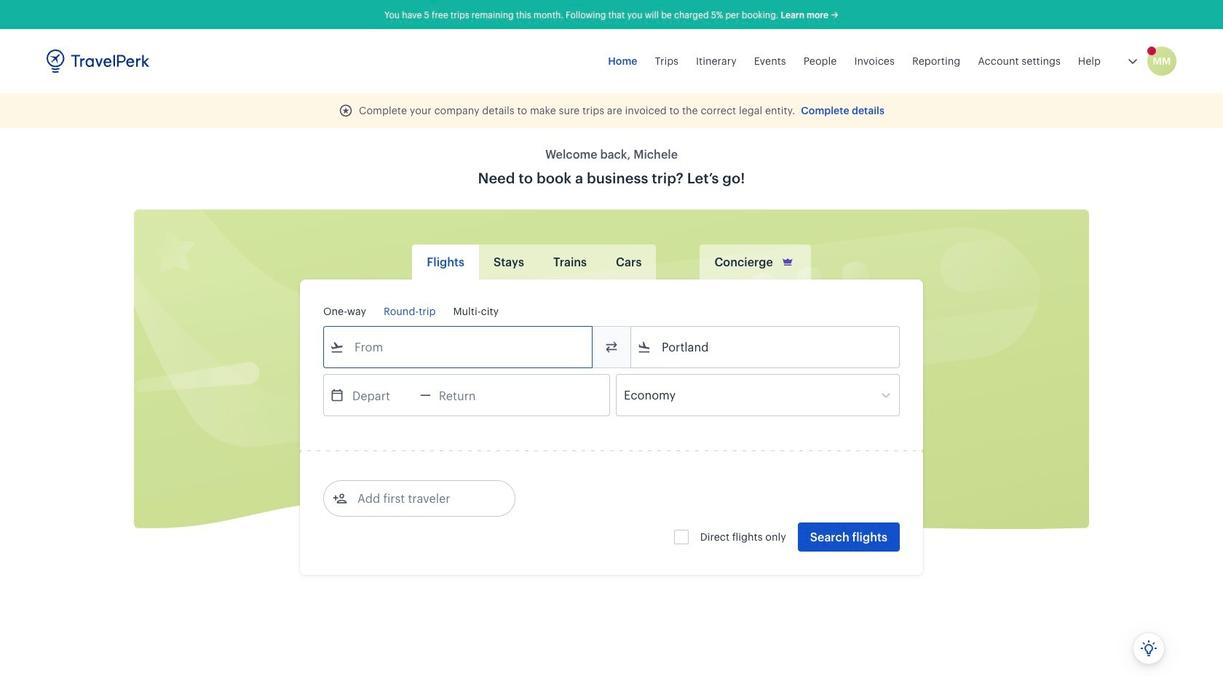 Task type: locate. For each thing, give the bounding box(es) containing it.
From search field
[[345, 336, 573, 359]]

To search field
[[652, 336, 881, 359]]

Add first traveler search field
[[347, 487, 499, 511]]



Task type: describe. For each thing, give the bounding box(es) containing it.
Depart text field
[[345, 375, 420, 416]]

Return text field
[[431, 375, 507, 416]]



